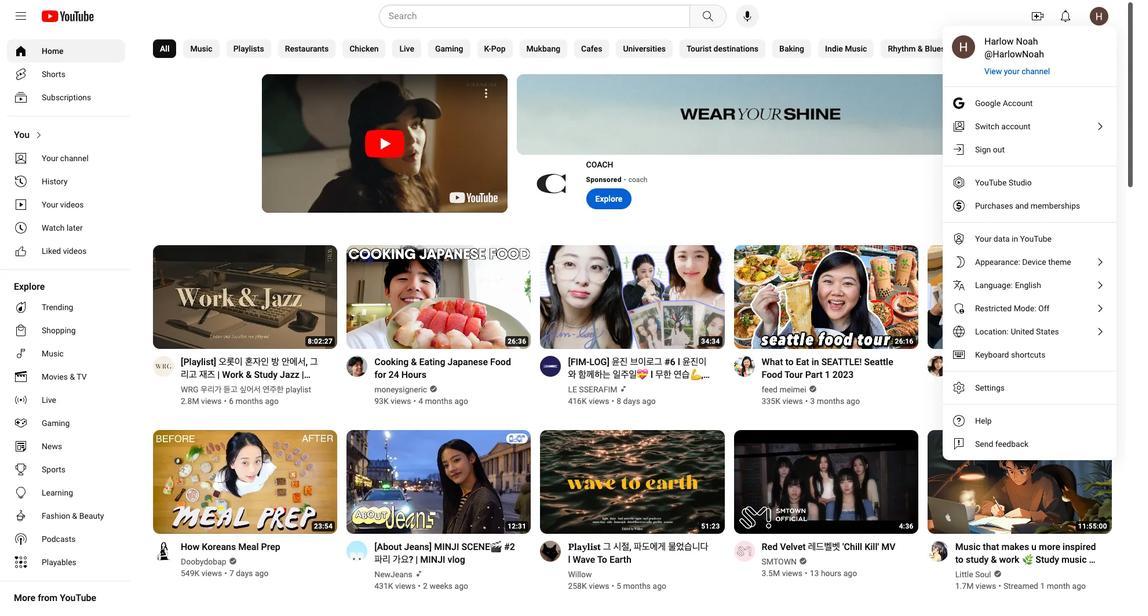 Task type: describe. For each thing, give the bounding box(es) containing it.
tv
[[77, 372, 87, 381]]

ago for cheungchau,
[[1021, 396, 1034, 406]]

history
[[42, 177, 68, 186]]

연습💪,
[[674, 369, 704, 380]]

물었습니다
[[668, 541, 709, 552]]

ago for 브이로그
[[642, 396, 656, 406]]

work
[[222, 369, 244, 380]]

시절,
[[614, 541, 632, 552]]

your
[[1004, 67, 1020, 76]]

newjeans link
[[375, 569, 413, 580]]

[playlist] 오롯이 혼자인 방 안에서, 그리고 재즈 | work & study jazz | relaxing background music by wrg 우리가 듣고 싶어서 연주한 playlist 2,887,124 views 6 months ago 8 hours, 2 minutes element
[[181, 356, 324, 393]]

3
[[811, 396, 815, 406]]

study for u
[[1036, 554, 1060, 565]]

@harlownoah
[[985, 49, 1045, 60]]

93k
[[375, 396, 389, 406]]

& inside [playlist] 오롯이 혼자인 방 안에서, 그 리고 재즈 | work & study jazz | relaxing background music
[[246, 369, 252, 380]]

1 day ago
[[999, 396, 1034, 406]]

makes
[[1002, 541, 1030, 552]]

11 hours, 55 minutes element
[[1079, 522, 1108, 530]]

moneysigneric link
[[375, 384, 428, 395]]

fashion for fashion & beauty
[[42, 511, 70, 521]]

1 vertical spatial live
[[42, 395, 56, 405]]

⋆୨୧˚
[[989, 356, 1007, 367]]

jeans]
[[404, 541, 432, 552]]

rhythm
[[888, 44, 916, 53]]

와
[[568, 369, 576, 380]]

food inside what to eat in seattle! seattle food tour part 1 2023
[[762, 369, 783, 380]]

| inside [about jeans] minji scene🎬 #2 파리 가요? | minji vlog
[[416, 554, 418, 565]]

& for tv
[[70, 372, 75, 381]]

indie music
[[825, 44, 867, 53]]

3.5m
[[762, 569, 780, 578]]

prep
[[261, 541, 280, 552]]

ago right month
[[1073, 581, 1086, 591]]

videos for your videos
[[60, 200, 84, 209]]

to inside what to eat in seattle! seattle food tour part 1 2023
[[786, 356, 794, 367]]

8 hours, 2 minutes, 27 seconds element
[[308, 337, 333, 345]]

podcasts
[[42, 534, 76, 544]]

26 minutes, 36 seconds element
[[508, 337, 527, 345]]

#2
[[504, 541, 515, 552]]

12:31
[[508, 522, 527, 530]]

rhythm & blues
[[888, 44, 946, 53]]

싶어서
[[240, 385, 261, 394]]

34 minutes, 34 seconds element
[[702, 337, 720, 345]]

[about jeans] minji scene🎬 #2 파리 가요? | minji vlog by newjeans 431,277 views 2 weeks ago 12 minutes, 31 seconds element
[[375, 541, 517, 566]]

335k views
[[762, 396, 803, 406]]

23:54
[[314, 522, 333, 530]]

tour
[[785, 369, 803, 380]]

views for &
[[391, 396, 411, 406]]

ago for in
[[847, 396, 860, 406]]

할머니
[[568, 382, 592, 393]]

later
[[67, 223, 83, 232]]

2 horizontal spatial 1
[[1041, 581, 1045, 591]]

#6
[[665, 356, 676, 367]]

fashion & beauty
[[42, 511, 104, 521]]

416k
[[568, 396, 587, 406]]

레드벨벳
[[808, 541, 840, 552]]

little soul image
[[928, 541, 949, 562]]

vlog inside vlog 🐻 ⋆୨୧˚ cheungchau, studying, nwjns pop-up store
[[956, 356, 973, 367]]

l for 물었습니다
[[568, 554, 571, 565]]

to inside music that makes u more inspired to study & work 🌿 study music ~ lofi / relax/ stress relief
[[956, 554, 964, 565]]

k-
[[484, 44, 491, 53]]

music inside music that makes u more inspired to study & work 🌿 study music ~ lofi / relax/ stress relief
[[956, 541, 981, 552]]

relaxing
[[181, 382, 216, 393]]

more
[[14, 592, 35, 603]]

videos for liked videos
[[63, 246, 87, 256]]

1 horizontal spatial youtube
[[976, 178, 1007, 187]]

1 vertical spatial gaming
[[42, 419, 70, 428]]

newjeans image
[[347, 541, 368, 562]]

pop
[[491, 44, 506, 53]]

/
[[971, 567, 975, 578]]

months for 재즈
[[236, 396, 263, 406]]

l for #6
[[678, 356, 680, 367]]

93k views
[[375, 396, 411, 406]]

1 vertical spatial explore
[[14, 281, 45, 292]]

music that makes u more inspired to study & work 🌿 study music ~ lofi / relax/ stress relief
[[956, 541, 1096, 578]]

11:55:00
[[1079, 522, 1108, 530]]

13
[[810, 569, 819, 578]]

𝐏𝐥𝐚𝐲𝐥𝐢𝐬𝐭 그 시절, 파도에게 물었습니다 l wave to earth link
[[568, 541, 711, 566]]

26:36 link
[[347, 245, 531, 350]]

moneysigneric image
[[347, 356, 368, 377]]

Search text field
[[389, 9, 687, 24]]

0 horizontal spatial youtube
[[60, 592, 96, 603]]

relief
[[1031, 567, 1052, 578]]

파리
[[375, 554, 391, 565]]

send
[[976, 439, 994, 449]]

up
[[1041, 369, 1051, 380]]

[playlist]
[[181, 356, 216, 367]]

34:34
[[702, 337, 720, 345]]

wrg 우리가 듣고 싶어서 연주한 playlist image
[[153, 356, 174, 377]]

kill'
[[865, 541, 879, 552]]

5
[[617, 581, 621, 591]]

your videos
[[42, 200, 84, 209]]

tourist
[[687, 44, 712, 53]]

4 months ago
[[419, 396, 468, 406]]

you
[[14, 129, 30, 140]]

416k views
[[568, 396, 610, 406]]

to
[[597, 554, 607, 565]]

2 horizontal spatial youtube
[[1021, 234, 1052, 243]]

12 minutes, 31 seconds element
[[508, 522, 527, 530]]

4:36 link
[[734, 430, 919, 535]]

k-pop
[[484, 44, 506, 53]]

안에서,
[[282, 356, 308, 367]]

views for log]
[[589, 396, 610, 406]]

26 minutes, 16 seconds element
[[895, 337, 914, 345]]

work
[[1000, 554, 1020, 565]]

1.7m views
[[956, 581, 997, 591]]

noah
[[1016, 36, 1038, 47]]

ago for scene🎬
[[455, 581, 468, 591]]

view your channel
[[985, 67, 1050, 76]]

chicken
[[350, 44, 379, 53]]

cheungchau,
[[1010, 356, 1062, 367]]

재즈
[[199, 369, 215, 380]]

u
[[1032, 541, 1037, 552]]

le sserafim
[[568, 385, 618, 394]]

258k views
[[568, 581, 610, 591]]

subscriptions
[[42, 93, 91, 102]]

velvet
[[780, 541, 806, 552]]

ago for 파도에게
[[653, 581, 667, 591]]

1 vertical spatial minji
[[420, 554, 446, 565]]

431k views
[[375, 581, 416, 591]]

ago for japanese
[[455, 396, 468, 406]]

~
[[1089, 554, 1096, 565]]

[about jeans] minji scene🎬 #2 파리 가요? | minji vlog
[[375, 541, 515, 565]]

your data in youtube
[[976, 234, 1052, 243]]

1.7m
[[956, 581, 974, 591]]

red velvet 레드벨벳 'chill kill' mv by smtown 3,593,370 views 13 hours ago 4 minutes, 36 seconds element
[[762, 541, 896, 554]]

your for your videos
[[42, 200, 58, 209]]

데이트🥰
[[661, 382, 697, 393]]

1 horizontal spatial channel
[[1022, 67, 1050, 76]]

music right all
[[190, 44, 213, 53]]

𝐏𝐥𝐚𝐲𝐥𝐢𝐬𝐭 그 시절, 파도에게 물었습니다 l wave to earth by willow 258,641 views 5 months ago 51 minutes element
[[568, 541, 711, 566]]

cooking & eating japanese food for 24 hours
[[375, 356, 511, 380]]

431k
[[375, 581, 393, 591]]

& for beauty
[[72, 511, 77, 521]]

switch
[[976, 122, 1000, 131]]



Task type: vqa. For each thing, say whether or not it's contained in the screenshot.
5
yes



Task type: locate. For each thing, give the bounding box(es) containing it.
2 vertical spatial 1
[[1041, 581, 1045, 591]]

live right chicken
[[400, 44, 414, 53]]

jazz
[[280, 369, 300, 380]]

live
[[400, 44, 414, 53], [42, 395, 56, 405]]

views down 'settings'
[[971, 396, 992, 406]]

views for 🐻
[[971, 396, 992, 406]]

1 horizontal spatial gaming
[[435, 44, 463, 53]]

51 minutes, 23 seconds element
[[702, 522, 720, 530]]

views down doobydobap link
[[202, 569, 222, 578]]

fashion & beauty link
[[7, 504, 125, 527], [7, 504, 125, 527]]

파도에게
[[634, 541, 666, 552]]

fashion for fashion
[[966, 44, 995, 53]]

location:
[[976, 327, 1009, 336]]

0 horizontal spatial days
[[236, 569, 253, 578]]

1 horizontal spatial |
[[302, 369, 304, 380]]

& for eating
[[411, 356, 417, 367]]

1 left day
[[999, 396, 1004, 406]]

0 vertical spatial vlog
[[956, 356, 973, 367]]

little soul
[[956, 570, 992, 579]]

1 vertical spatial videos
[[63, 246, 87, 256]]

videos up later
[[60, 200, 84, 209]]

4 minutes, 36 seconds element
[[899, 522, 914, 530]]

playables link
[[7, 551, 125, 574], [7, 551, 125, 574]]

hours
[[821, 569, 842, 578]]

views down sserafim
[[589, 396, 610, 406]]

1 vertical spatial youtube
[[1021, 234, 1052, 243]]

0 horizontal spatial |
[[218, 369, 220, 380]]

send feedback link
[[943, 432, 1117, 456], [943, 432, 1117, 456]]

1 vertical spatial your
[[42, 200, 58, 209]]

무한
[[656, 369, 672, 380]]

ago for 'chill
[[844, 569, 857, 578]]

ago down 𝐏𝐥𝐚𝐲𝐥𝐢𝐬𝐭 그 시절, 파도에게 물었습니다 l wave to earth by willow 258,641 views 5 months ago 51 minutes element
[[653, 581, 667, 591]]

days for meal
[[236, 569, 253, 578]]

0 vertical spatial live
[[400, 44, 414, 53]]

explore up trending
[[14, 281, 45, 292]]

food down the 26 minutes, 36 seconds element on the left bottom of the page
[[490, 356, 511, 367]]

smtown image
[[734, 541, 755, 562]]

views for koreans
[[202, 569, 222, 578]]

views down 우리가
[[201, 396, 222, 406]]

𝐏𝐥𝐚𝐲𝐥𝐢𝐬𝐭 그 시절, 파도에게 물었습니다 l wave to earth
[[568, 541, 709, 565]]

26:16 link
[[734, 245, 919, 350]]

views for to
[[783, 396, 803, 406]]

months right the 5
[[623, 581, 651, 591]]

ago right weeks at the bottom of page
[[455, 581, 468, 591]]

1 vertical spatial food
[[762, 369, 783, 380]]

in
[[1012, 234, 1019, 243], [812, 356, 819, 367]]

channel right your
[[1022, 67, 1050, 76]]

그 right 안에서,
[[310, 356, 318, 367]]

2 vertical spatial l
[[568, 554, 571, 565]]

1 vertical spatial channel
[[60, 154, 89, 163]]

what to eat in seattle! seattle food tour part 1 2023 by feed meimei 335,344 views 3 months ago 26 minutes element
[[762, 356, 905, 381]]

study down more
[[1036, 554, 1060, 565]]

2.8m views
[[181, 396, 222, 406]]

sserafim
[[579, 385, 618, 394]]

music up study
[[956, 541, 981, 552]]

study for 방
[[254, 369, 278, 380]]

2.8m
[[181, 396, 199, 406]]

your channel
[[42, 154, 89, 163]]

0 horizontal spatial vlog
[[448, 554, 465, 565]]

in right eat
[[812, 356, 819, 367]]

willow image
[[540, 541, 561, 562]]

music right indie
[[845, 44, 867, 53]]

views for 그
[[589, 581, 610, 591]]

549k
[[181, 569, 200, 578]]

views for velvet
[[782, 569, 803, 578]]

1 vertical spatial 그
[[603, 541, 611, 552]]

vlog
[[956, 356, 973, 367], [448, 554, 465, 565]]

ago right hours
[[844, 569, 857, 578]]

2 vertical spatial your
[[976, 234, 992, 243]]

Explore text field
[[596, 194, 623, 203]]

in inside what to eat in seattle! seattle food tour part 1 2023
[[812, 356, 819, 367]]

l left 무한
[[651, 369, 653, 380]]

23 minutes, 54 seconds element
[[314, 522, 333, 530]]

0 horizontal spatial food
[[490, 356, 511, 367]]

days for 윤진
[[623, 396, 640, 406]]

None search field
[[358, 5, 729, 28]]

study down 혼자인
[[254, 369, 278, 380]]

2 horizontal spatial |
[[416, 554, 418, 565]]

1 vertical spatial vlog
[[448, 554, 465, 565]]

ago for prep
[[255, 569, 269, 578]]

가요?
[[393, 554, 413, 565]]

smtown
[[762, 557, 797, 566]]

ago down 연주한
[[265, 396, 279, 406]]

& left blues
[[918, 44, 923, 53]]

0 vertical spatial your
[[42, 154, 58, 163]]

1 vertical spatial days
[[236, 569, 253, 578]]

0 horizontal spatial 1
[[825, 369, 831, 380]]

purchases and memberships
[[976, 201, 1081, 210]]

0 vertical spatial gaming
[[435, 44, 463, 53]]

0 vertical spatial days
[[623, 396, 640, 406]]

0 vertical spatial videos
[[60, 200, 84, 209]]

7
[[229, 569, 234, 578]]

& down 'that'
[[991, 554, 997, 565]]

[fim-log] 윤진 브이로그 #6 l 윤진이와 함께하는 일주일💝 l 무한 연습💪, 할머니 생신🎂, 레이첼과 데이트🥰 by le sserafim 416,468 views 8 days ago 34 minutes element
[[568, 356, 711, 393]]

fashion up view
[[966, 44, 995, 53]]

0 vertical spatial food
[[490, 356, 511, 367]]

views for 오롯이
[[201, 396, 222, 406]]

2 vertical spatial youtube
[[60, 592, 96, 603]]

| down jeans]
[[416, 554, 418, 565]]

settings link
[[943, 376, 1117, 399], [943, 376, 1117, 399]]

videos down later
[[63, 246, 87, 256]]

1 horizontal spatial in
[[1012, 234, 1019, 243]]

views down "soul"
[[976, 581, 997, 591]]

0 vertical spatial l
[[678, 356, 680, 367]]

0 vertical spatial explore
[[596, 194, 623, 203]]

fashion down learning
[[42, 511, 70, 521]]

weeks
[[430, 581, 453, 591]]

tab list
[[153, 32, 1136, 65]]

gaming up news
[[42, 419, 70, 428]]

14:43
[[1089, 337, 1108, 345]]

vlog down scene🎬
[[448, 554, 465, 565]]

your for your data in youtube
[[976, 234, 992, 243]]

hours
[[402, 369, 427, 380]]

1 horizontal spatial fashion
[[966, 44, 995, 53]]

브이로그
[[630, 356, 662, 367]]

your for your channel
[[42, 154, 58, 163]]

335k
[[762, 396, 781, 406]]

views down newjeans link
[[395, 581, 416, 591]]

data
[[994, 234, 1010, 243]]

channel up history
[[60, 154, 89, 163]]

how koreans meal prep by doobydobap 549,915 views 7 days ago 23 minutes element
[[181, 541, 280, 554]]

sign
[[976, 145, 991, 154]]

1 right the "part"
[[825, 369, 831, 380]]

views down smtown link
[[782, 569, 803, 578]]

0 vertical spatial study
[[254, 369, 278, 380]]

google account link
[[943, 92, 1117, 115], [943, 92, 1117, 115]]

0 vertical spatial 그
[[310, 356, 318, 367]]

to up lofi
[[956, 554, 964, 565]]

your up watch
[[42, 200, 58, 209]]

1 vertical spatial 1
[[999, 396, 1004, 406]]

& inside music that makes u more inspired to study & work 🌿 study music ~ lofi / relax/ stress relief
[[991, 554, 997, 565]]

vlog 🐻 ⋆୨୧˚ cheungchau, studying, nwjns pop-up store by dizzw  163 views 1 day ago 14 minutes, 43 seconds element
[[956, 356, 1098, 381]]

study inside music that makes u more inspired to study & work 🌿 study music ~ lofi / relax/ stress relief
[[1036, 554, 1060, 565]]

1 horizontal spatial live
[[400, 44, 414, 53]]

0 horizontal spatial explore
[[14, 281, 45, 292]]

your left data
[[976, 234, 992, 243]]

1 horizontal spatial days
[[623, 396, 640, 406]]

ago down prep at the left bottom
[[255, 569, 269, 578]]

2 horizontal spatial l
[[678, 356, 680, 367]]

0 horizontal spatial fashion
[[42, 511, 70, 521]]

0 horizontal spatial study
[[254, 369, 278, 380]]

youtube up device
[[1021, 234, 1052, 243]]

0 horizontal spatial to
[[786, 356, 794, 367]]

log]
[[590, 356, 610, 367]]

feed meimei image
[[734, 356, 755, 377]]

0 vertical spatial youtube
[[976, 178, 1007, 187]]

how koreans meal prep link
[[181, 541, 280, 554]]

liked
[[42, 246, 61, 256]]

tab list containing all
[[153, 32, 1136, 65]]

videos
[[60, 200, 84, 209], [63, 246, 87, 256]]

1 horizontal spatial l
[[651, 369, 653, 380]]

1 horizontal spatial vlog
[[956, 356, 973, 367]]

| right jazz
[[302, 369, 304, 380]]

1 horizontal spatial study
[[1036, 554, 1060, 565]]

background
[[219, 382, 268, 393]]

eat
[[796, 356, 810, 367]]

study
[[254, 369, 278, 380], [1036, 554, 1060, 565]]

0 vertical spatial 1
[[825, 369, 831, 380]]

your
[[42, 154, 58, 163], [42, 200, 58, 209], [976, 234, 992, 243]]

1 vertical spatial l
[[651, 369, 653, 380]]

what to eat in seattle! seattle food tour part 1 2023
[[762, 356, 894, 380]]

0 horizontal spatial 그
[[310, 356, 318, 367]]

month
[[1047, 581, 1071, 591]]

earth
[[610, 554, 632, 565]]

연주한
[[263, 385, 284, 394]]

your videos link
[[7, 193, 125, 216], [7, 193, 125, 216]]

restaurants
[[285, 44, 329, 53]]

& up the hours
[[411, 356, 417, 367]]

months for hours
[[425, 396, 453, 406]]

location: united states
[[976, 327, 1059, 336]]

study inside [playlist] 오롯이 혼자인 방 안에서, 그 리고 재즈 | work & study jazz | relaxing background music
[[254, 369, 278, 380]]

music link
[[7, 342, 125, 365], [7, 342, 125, 365]]

music up movies at bottom
[[42, 349, 64, 358]]

0 horizontal spatial live
[[42, 395, 56, 405]]

0 horizontal spatial in
[[812, 356, 819, 367]]

ago down 레이첼과
[[642, 396, 656, 406]]

cooking & eating japanese food for 24 hours by moneysigneric 93,152 views 4 months ago 26 minutes element
[[375, 356, 517, 381]]

1 horizontal spatial food
[[762, 369, 783, 380]]

1 vertical spatial fashion
[[42, 511, 70, 521]]

vlog 🐻 ⋆୨୧˚ cheungchau, studying, nwjns pop-up store link
[[956, 356, 1098, 381]]

그 inside 𝐏𝐥𝐚𝐲𝐥𝐢𝐬𝐭 그 시절, 파도에게 물었습니다 l wave to earth
[[603, 541, 611, 552]]

0 horizontal spatial gaming
[[42, 419, 70, 428]]

avatar image image
[[1090, 7, 1109, 26]]

months right the "3"
[[817, 396, 845, 406]]

months down 싶어서
[[236, 396, 263, 406]]

1 down relief at right
[[1041, 581, 1045, 591]]

0 vertical spatial minji
[[434, 541, 459, 552]]

le sserafim image
[[540, 356, 561, 377]]

months for to
[[623, 581, 651, 591]]

learning
[[42, 488, 73, 497]]

restricted mode: off
[[976, 304, 1050, 313]]

5 months ago
[[617, 581, 667, 591]]

0 horizontal spatial channel
[[60, 154, 89, 163]]

& for blues
[[918, 44, 923, 53]]

l left "wave"
[[568, 554, 571, 565]]

dizzw link
[[956, 384, 979, 395]]

music inside [playlist] 오롯이 혼자인 방 안에서, 그 리고 재즈 | work & study jazz | relaxing background music
[[271, 382, 296, 393]]

1 vertical spatial to
[[956, 554, 964, 565]]

youtube right from
[[60, 592, 96, 603]]

8:02:27
[[308, 337, 333, 345]]

settings
[[976, 383, 1005, 392]]

1 horizontal spatial to
[[956, 554, 964, 565]]

0 vertical spatial to
[[786, 356, 794, 367]]

ago for 방
[[265, 396, 279, 406]]

vlog inside [about jeans] minji scene🎬 #2 파리 가요? | minji vlog
[[448, 554, 465, 565]]

in right data
[[1012, 234, 1019, 243]]

newjeans
[[375, 570, 413, 579]]

google account
[[976, 99, 1033, 108]]

views for that
[[976, 581, 997, 591]]

vlog up studying,
[[956, 356, 973, 367]]

appearance: device theme option
[[943, 250, 1117, 274]]

le sserafim link
[[568, 384, 618, 395]]

history link
[[7, 170, 125, 193], [7, 170, 125, 193]]

feedback
[[996, 439, 1029, 449]]

music that makes u more inspired to study & work 🌿 study music ~ lofi / relax/ stress relief by little soul 1,715,045 views streamed 1 month ago 11 hours, 55 minutes element
[[956, 541, 1098, 578]]

memberships
[[1031, 201, 1081, 210]]

ago down cooking & eating japanese food for 24 hours by moneysigneric 93,152 views 4 months ago 26 minutes element
[[455, 396, 468, 406]]

indie
[[825, 44, 843, 53]]

appearance: device theme
[[976, 257, 1072, 267]]

sponsored
[[586, 176, 622, 184]]

1 horizontal spatial 1
[[999, 396, 1004, 406]]

eating
[[419, 356, 445, 367]]

music down jazz
[[271, 382, 296, 393]]

months for tour
[[817, 396, 845, 406]]

views for jeans]
[[395, 581, 416, 591]]

views down moneysigneric at the left of the page
[[391, 396, 411, 406]]

& left the beauty
[[72, 511, 77, 521]]

minji down jeans]
[[420, 554, 446, 565]]

ago down 2023
[[847, 396, 860, 406]]

0 vertical spatial channel
[[1022, 67, 1050, 76]]

minji right jeans]
[[434, 541, 459, 552]]

youtube studio
[[976, 178, 1032, 187]]

l right #6
[[678, 356, 680, 367]]

l inside 𝐏𝐥𝐚𝐲𝐥𝐢𝐬𝐭 그 시절, 파도에게 물었습니다 l wave to earth
[[568, 554, 571, 565]]

youtube up purchases
[[976, 178, 1007, 187]]

universities
[[623, 44, 666, 53]]

그 up to
[[603, 541, 611, 552]]

| right 재즈
[[218, 369, 220, 380]]

ago right day
[[1021, 396, 1034, 406]]

0 horizontal spatial l
[[568, 554, 571, 565]]

1 inside what to eat in seattle! seattle food tour part 1 2023
[[825, 369, 831, 380]]

days right 8
[[623, 396, 640, 406]]

explore down sponsored
[[596, 194, 623, 203]]

1 vertical spatial study
[[1036, 554, 1060, 565]]

food inside the cooking & eating japanese food for 24 hours
[[490, 356, 511, 367]]

months right 4
[[425, 396, 453, 406]]

8 days ago
[[617, 396, 656, 406]]

& left tv
[[70, 372, 75, 381]]

mode:
[[1014, 304, 1037, 313]]

1 vertical spatial in
[[812, 356, 819, 367]]

&
[[918, 44, 923, 53], [411, 356, 417, 367], [246, 369, 252, 380], [70, 372, 75, 381], [72, 511, 77, 521], [991, 554, 997, 565]]

smtown link
[[762, 556, 798, 567]]

live down movies at bottom
[[42, 395, 56, 405]]

food down 'what'
[[762, 369, 783, 380]]

cooking & eating japanese food for 24 hours link
[[375, 356, 517, 381]]

doobydobap image
[[153, 541, 174, 562]]

1 horizontal spatial 그
[[603, 541, 611, 552]]

& inside the cooking & eating japanese food for 24 hours
[[411, 356, 417, 367]]

what
[[762, 356, 783, 367]]

|
[[218, 369, 220, 380], [302, 369, 304, 380], [416, 554, 418, 565]]

0 vertical spatial fashion
[[966, 44, 995, 53]]

51:23 link
[[540, 430, 725, 535]]

그 inside [playlist] 오롯이 혼자인 방 안에서, 그 리고 재즈 | work & study jazz | relaxing background music
[[310, 356, 318, 367]]

2
[[423, 581, 428, 591]]

gaming left k-
[[435, 44, 463, 53]]

& up background on the left bottom of the page
[[246, 369, 252, 380]]

0 vertical spatial in
[[1012, 234, 1019, 243]]

keyboard shortcuts
[[976, 350, 1046, 359]]

mukbang
[[527, 44, 561, 53]]

views down the meimei
[[783, 396, 803, 406]]

pop-
[[1022, 369, 1041, 380]]

1 horizontal spatial explore
[[596, 194, 623, 203]]

to left eat
[[786, 356, 794, 367]]

shopping link
[[7, 319, 125, 342], [7, 319, 125, 342]]

윤진
[[612, 356, 628, 367]]

views left the 5
[[589, 581, 610, 591]]

gaming inside tab list
[[435, 44, 463, 53]]

your up history
[[42, 154, 58, 163]]

days right 7
[[236, 569, 253, 578]]

dizzw image
[[928, 356, 949, 377]]

549k views
[[181, 569, 222, 578]]

day
[[1006, 396, 1019, 406]]



